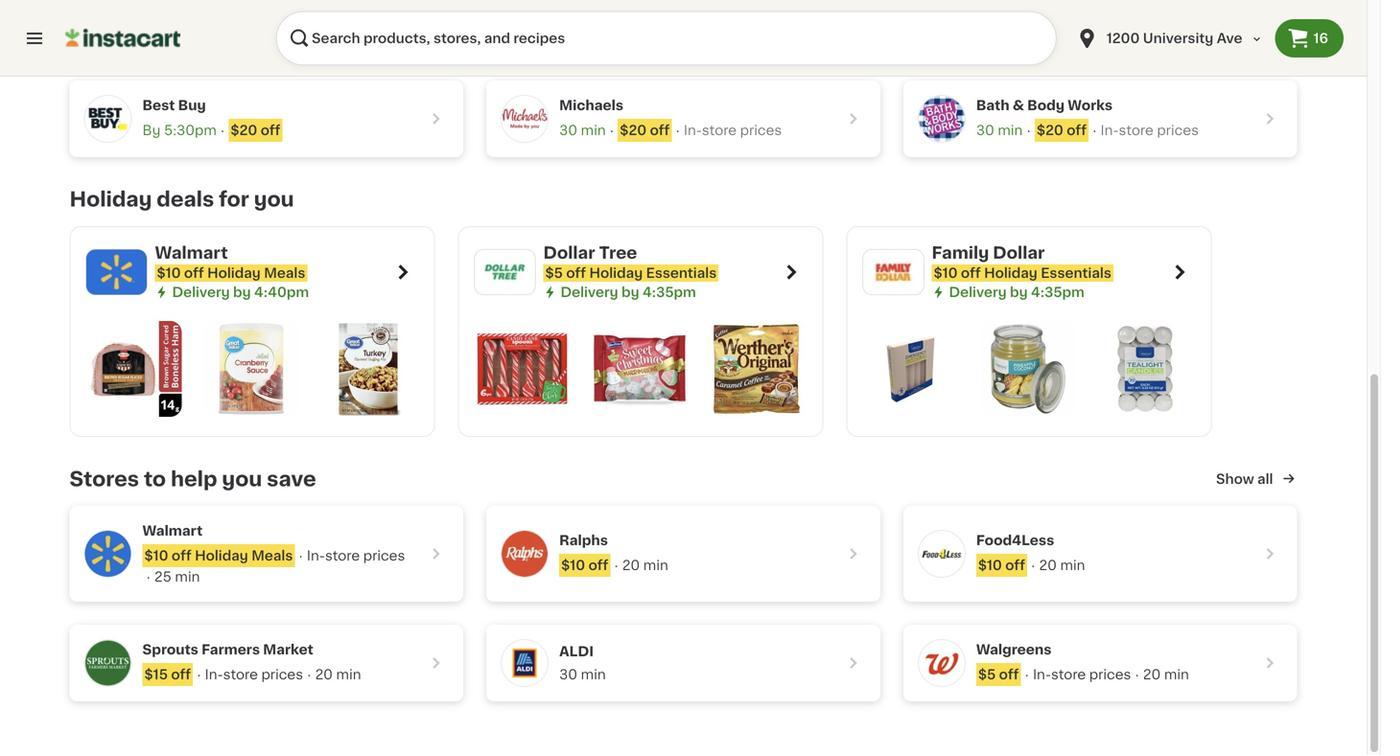 Task type: vqa. For each thing, say whether or not it's contained in the screenshot.
right $5
yes



Task type: locate. For each thing, give the bounding box(es) containing it.
30 min down bath
[[976, 124, 1023, 137]]

4:35pm
[[643, 286, 696, 299], [1031, 286, 1085, 299]]

$20 off down the michaels
[[620, 124, 670, 137]]

$10 right walmart logo
[[157, 267, 181, 280]]

&
[[1013, 99, 1024, 112]]

delivery by 4:35pm down $5 off holiday essentials
[[561, 286, 696, 299]]

in- down walgreens
[[1033, 669, 1051, 682]]

hilco llc peppermint candy cane spoons boxes image
[[474, 321, 570, 417]]

great value turkey flavored stuffing mix image
[[321, 321, 416, 417]]

$10 off
[[561, 559, 609, 573], [978, 559, 1025, 573]]

instacart image
[[65, 27, 180, 50]]

1 horizontal spatial 4:35pm
[[1031, 286, 1085, 299]]

min inside aldi 30 min
[[581, 669, 606, 682]]

delivery by 4:35pm for dollar
[[949, 286, 1085, 299]]

$5 off holiday essentials
[[545, 267, 717, 280]]

25 min up the michaels
[[559, 24, 605, 37]]

by for dollar tree
[[622, 286, 639, 299]]

0 horizontal spatial delivery by 4:35pm
[[561, 286, 696, 299]]

25
[[142, 24, 159, 37], [559, 24, 576, 37], [155, 571, 172, 584]]

you
[[254, 189, 294, 210], [222, 469, 262, 490]]

family dollar
[[932, 245, 1045, 261]]

holiday down family dollar
[[984, 267, 1038, 280]]

hormel cure 81 quarter sliced brown sugar boneless ham image
[[86, 321, 182, 417]]

1 $10 off from the left
[[561, 559, 609, 573]]

stores
[[70, 469, 139, 490]]

$10 off holiday essentials
[[934, 267, 1112, 280]]

0 horizontal spatial $10 off
[[561, 559, 609, 573]]

$20 off right 5:30pm
[[231, 124, 281, 137]]

1 vertical spatial walmart
[[142, 525, 203, 538]]

off right 5:30pm
[[261, 124, 281, 137]]

16 button
[[1275, 19, 1344, 58]]

off right "walmart" image
[[172, 550, 192, 563]]

25 min up best
[[142, 24, 188, 37]]

holiday down the tree
[[589, 267, 643, 280]]

1 horizontal spatial $10 off
[[978, 559, 1025, 573]]

dollar tree
[[543, 245, 637, 261]]

2 30 min from the left
[[976, 124, 1023, 137]]

$20
[[1037, 24, 1064, 37], [231, 124, 257, 137], [620, 124, 647, 137], [1037, 124, 1064, 137]]

1 horizontal spatial $5
[[978, 669, 996, 682]]

you for help
[[222, 469, 262, 490]]

2 delivery by 4:35pm from the left
[[949, 286, 1085, 299]]

$10
[[157, 267, 181, 280], [934, 267, 958, 280], [144, 550, 168, 563], [561, 559, 585, 573], [978, 559, 1002, 573]]

min inside in-store prices 25 min
[[175, 571, 200, 584]]

tree
[[599, 245, 637, 261]]

off down walgreens
[[999, 669, 1019, 682]]

2 delivery from the left
[[561, 286, 618, 299]]

0 horizontal spatial 4:35pm
[[643, 286, 696, 299]]

$20 down the michaels
[[620, 124, 647, 137]]

in- inside in-store prices 25 min
[[307, 550, 325, 563]]

you for for
[[254, 189, 294, 210]]

30 inside aldi 30 min
[[559, 669, 578, 682]]

1 by from the left
[[233, 286, 251, 299]]

interiors emergency candles image
[[863, 321, 959, 417]]

1 delivery from the left
[[172, 286, 230, 299]]

show all
[[1216, 473, 1273, 486]]

0 horizontal spatial by
[[233, 286, 251, 299]]

you right the for
[[254, 189, 294, 210]]

30 min down the michaels
[[559, 124, 606, 137]]

delivery by 4:35pm down $10 off holiday essentials
[[949, 286, 1085, 299]]

$20 off for michaels
[[620, 124, 670, 137]]

delivery for walmart
[[172, 286, 230, 299]]

4:35pm down $5 off holiday essentials
[[643, 286, 696, 299]]

essentials
[[646, 267, 717, 280], [1041, 267, 1112, 280]]

$20 left 1200
[[1037, 24, 1064, 37]]

1 25 min from the left
[[142, 24, 188, 37]]

dollar tree logo image
[[483, 250, 527, 295]]

4:40pm
[[254, 286, 309, 299]]

4:35pm for dollar tree
[[643, 286, 696, 299]]

ave
[[1217, 32, 1243, 45]]

by left 4:40pm in the top of the page
[[233, 286, 251, 299]]

1 delivery by 4:35pm from the left
[[561, 286, 696, 299]]

meals down save
[[252, 550, 293, 563]]

2 essentials from the left
[[1041, 267, 1112, 280]]

$5 down dollar tree
[[545, 267, 563, 280]]

2 4:35pm from the left
[[1031, 286, 1085, 299]]

$10 off down ralphs
[[561, 559, 609, 573]]

4:35pm for family dollar
[[1031, 286, 1085, 299]]

0 horizontal spatial 30 min
[[559, 124, 606, 137]]

$10 for ralphs icon
[[561, 559, 585, 573]]

bath & body works
[[976, 99, 1113, 112]]

4:35pm down $10 off holiday essentials
[[1031, 286, 1085, 299]]

delivery
[[172, 286, 230, 299], [561, 286, 618, 299], [949, 286, 1007, 299]]

delivery by 4:35pm
[[561, 286, 696, 299], [949, 286, 1085, 299]]

off right $15
[[171, 669, 191, 682]]

30
[[559, 124, 578, 137], [976, 124, 995, 137], [559, 669, 578, 682]]

meals up 4:40pm in the top of the page
[[264, 267, 305, 280]]

walmart down to at the bottom of the page
[[142, 525, 203, 538]]

0 horizontal spatial dollar
[[543, 245, 595, 261]]

$20 for best buy
[[231, 124, 257, 137]]

dollar left the tree
[[543, 245, 595, 261]]

0 vertical spatial $10 off holiday meals
[[157, 267, 305, 280]]

$10 off holiday meals up the delivery by 4:40pm
[[157, 267, 305, 280]]

1 essentials from the left
[[646, 267, 717, 280]]

0 vertical spatial walmart
[[155, 245, 228, 261]]

university
[[1143, 32, 1214, 45]]

2 horizontal spatial delivery
[[949, 286, 1007, 299]]

holiday up the delivery by 4:40pm
[[207, 267, 261, 280]]

1200
[[1107, 32, 1140, 45]]

dollar up $10 off holiday essentials
[[993, 245, 1045, 261]]

$10 off holiday meals down 'help' on the left
[[144, 550, 293, 563]]

in-store prices
[[684, 124, 782, 137], [1101, 124, 1199, 137], [205, 669, 303, 682], [1033, 669, 1131, 682]]

0 vertical spatial $5
[[545, 267, 563, 280]]

meals for ralphs
[[252, 550, 293, 563]]

1 30 min from the left
[[559, 124, 606, 137]]

1 4:35pm from the left
[[643, 286, 696, 299]]

30 down bath
[[976, 124, 995, 137]]

0 horizontal spatial delivery
[[172, 286, 230, 299]]

1 horizontal spatial delivery by 4:35pm
[[949, 286, 1085, 299]]

delivery left 4:40pm in the top of the page
[[172, 286, 230, 299]]

Search field
[[276, 12, 1057, 65]]

$20 off link
[[903, 0, 1297, 58]]

in- down save
[[307, 550, 325, 563]]

delivery down family dollar
[[949, 286, 1007, 299]]

1200 university ave button
[[1076, 12, 1264, 65]]

1 25 min link from the left
[[70, 0, 464, 58]]

1 horizontal spatial 25 min
[[559, 24, 605, 37]]

off down works
[[1067, 124, 1087, 137]]

25 min link
[[70, 0, 464, 58], [487, 0, 880, 58]]

aldi
[[559, 646, 594, 659]]

$20 right 5:30pm
[[231, 124, 257, 137]]

0 horizontal spatial essentials
[[646, 267, 717, 280]]

in- down search field
[[684, 124, 702, 137]]

$10 down ralphs
[[561, 559, 585, 573]]

0 horizontal spatial $5
[[545, 267, 563, 280]]

0 vertical spatial you
[[254, 189, 294, 210]]

help
[[171, 469, 217, 490]]

off
[[1067, 24, 1087, 37], [261, 124, 281, 137], [650, 124, 670, 137], [1067, 124, 1087, 137], [184, 267, 204, 280], [566, 267, 586, 280], [961, 267, 981, 280], [172, 550, 192, 563], [589, 559, 609, 573], [1006, 559, 1025, 573], [171, 669, 191, 682], [999, 669, 1019, 682]]

dollar
[[543, 245, 595, 261], [993, 245, 1045, 261]]

0 horizontal spatial 25 min
[[142, 24, 188, 37]]

$20 off down body at the top
[[1037, 124, 1087, 137]]

holiday
[[70, 189, 152, 210], [207, 267, 261, 280], [589, 267, 643, 280], [984, 267, 1038, 280], [195, 550, 248, 563]]

delivery for dollar tree
[[561, 286, 618, 299]]

30 for bath & body works
[[976, 124, 995, 137]]

walgreens
[[976, 644, 1052, 657]]

1 horizontal spatial essentials
[[1041, 267, 1112, 280]]

25 min
[[142, 24, 188, 37], [559, 24, 605, 37]]

$10 right "walmart" image
[[144, 550, 168, 563]]

store
[[702, 124, 737, 137], [1119, 124, 1154, 137], [325, 550, 360, 563], [223, 669, 258, 682], [1051, 669, 1086, 682]]

prices inside in-store prices 25 min
[[363, 550, 405, 563]]

min
[[163, 24, 188, 37], [580, 24, 605, 37], [581, 124, 606, 137], [998, 124, 1023, 137], [644, 559, 668, 573], [1060, 559, 1085, 573], [175, 571, 200, 584], [336, 669, 361, 682], [581, 669, 606, 682], [1164, 669, 1189, 682]]

best
[[142, 99, 175, 112]]

3 delivery from the left
[[949, 286, 1007, 299]]

1 horizontal spatial dollar
[[993, 245, 1045, 261]]

walmart logo image
[[94, 250, 139, 295]]

1 horizontal spatial delivery
[[561, 286, 618, 299]]

meals for dollar tree
[[264, 267, 305, 280]]

great value jellied cranberry sauce image
[[203, 321, 299, 417]]

1 horizontal spatial 25 min link
[[487, 0, 880, 58]]

walmart
[[155, 245, 228, 261], [142, 525, 203, 538]]

$20 down body at the top
[[1037, 124, 1064, 137]]

$10 off holiday meals
[[157, 267, 305, 280], [144, 550, 293, 563]]

$5 down walgreens
[[978, 669, 996, 682]]

1 vertical spatial $10 off holiday meals
[[144, 550, 293, 563]]

2 dollar from the left
[[993, 245, 1045, 261]]

delivery down dollar tree
[[561, 286, 618, 299]]

interiors by design pineapple coconut jar candle image
[[980, 321, 1076, 417]]

1 horizontal spatial by
[[622, 286, 639, 299]]

$20 off
[[1037, 24, 1087, 37], [231, 124, 281, 137], [620, 124, 670, 137], [1037, 124, 1087, 137]]

by
[[233, 286, 251, 299], [622, 286, 639, 299], [1010, 286, 1028, 299]]

$5
[[545, 267, 563, 280], [978, 669, 996, 682]]

3 by from the left
[[1010, 286, 1028, 299]]

prices
[[740, 124, 782, 137], [1157, 124, 1199, 137], [363, 550, 405, 563], [261, 669, 303, 682], [1090, 669, 1131, 682]]

30 down the michaels
[[559, 124, 578, 137]]

20 min
[[622, 559, 668, 573], [1039, 559, 1085, 573], [315, 669, 361, 682], [1143, 669, 1189, 682]]

aldi image
[[502, 641, 548, 687]]

0 vertical spatial meals
[[264, 267, 305, 280]]

2 horizontal spatial by
[[1010, 286, 1028, 299]]

1 vertical spatial $5
[[978, 669, 996, 682]]

holiday deals for you
[[70, 189, 294, 210]]

meals
[[264, 267, 305, 280], [252, 550, 293, 563]]

30 min
[[559, 124, 606, 137], [976, 124, 1023, 137]]

by down $5 off holiday essentials
[[622, 286, 639, 299]]

1 vertical spatial you
[[222, 469, 262, 490]]

25 inside in-store prices 25 min
[[155, 571, 172, 584]]

bath & body works image
[[919, 96, 965, 142]]

walgreens image
[[919, 641, 965, 687]]

0 horizontal spatial 25 min link
[[70, 0, 464, 58]]

walmart for dollar tree
[[155, 245, 228, 261]]

30 down aldi
[[559, 669, 578, 682]]

you right 'help' on the left
[[222, 469, 262, 490]]

by down $10 off holiday essentials
[[1010, 286, 1028, 299]]

in-
[[684, 124, 702, 137], [1101, 124, 1119, 137], [307, 550, 325, 563], [205, 669, 223, 682], [1033, 669, 1051, 682]]

None search field
[[276, 12, 1057, 65]]

2 by from the left
[[622, 286, 639, 299]]

sprouts
[[142, 644, 198, 657]]

michaels image
[[502, 96, 548, 142]]

$10 for food4less icon
[[978, 559, 1002, 573]]

$10 down the family
[[934, 267, 958, 280]]

1 horizontal spatial 30 min
[[976, 124, 1023, 137]]

1 vertical spatial meals
[[252, 550, 293, 563]]

$10 off down food4less
[[978, 559, 1025, 573]]

walmart down deals
[[155, 245, 228, 261]]

2 $10 off from the left
[[978, 559, 1025, 573]]

20
[[622, 559, 640, 573], [1039, 559, 1057, 573], [315, 669, 333, 682], [1143, 669, 1161, 682]]

25 right "walmart" image
[[155, 571, 172, 584]]

$10 down food4less
[[978, 559, 1002, 573]]



Task type: describe. For each thing, give the bounding box(es) containing it.
essentials for family dollar
[[1041, 267, 1112, 280]]

30 min for bath & body works
[[976, 124, 1023, 137]]

market
[[263, 644, 313, 657]]

$10 off holiday meals for ralphs
[[144, 550, 293, 563]]

stores to help you save
[[70, 469, 316, 490]]

works
[[1068, 99, 1113, 112]]

in- down sprouts farmers market
[[205, 669, 223, 682]]

$15
[[144, 669, 168, 682]]

essentials for dollar tree
[[646, 267, 717, 280]]

$15 off
[[144, 669, 191, 682]]

$20 for bath & body works
[[1037, 124, 1064, 137]]

$5 off
[[978, 669, 1019, 682]]

$10 for walmart logo
[[157, 267, 181, 280]]

show all button
[[1216, 470, 1297, 489]]

25 up best
[[142, 24, 159, 37]]

best buy
[[142, 99, 206, 112]]

deals
[[157, 189, 214, 210]]

for
[[219, 189, 249, 210]]

$5 for walgreens
[[978, 669, 996, 682]]

off down food4less
[[1006, 559, 1025, 573]]

by for walmart
[[233, 286, 251, 299]]

$10 off for ralphs
[[561, 559, 609, 573]]

in-store prices 25 min
[[155, 550, 405, 584]]

delivery by 4:40pm
[[172, 286, 309, 299]]

store inside in-store prices 25 min
[[325, 550, 360, 563]]

body
[[1028, 99, 1065, 112]]

save
[[267, 469, 316, 490]]

holiday for hormel cure 81 quarter sliced brown sugar boneless ham image
[[207, 267, 261, 280]]

$10 for "walmart" image
[[144, 550, 168, 563]]

by for family dollar
[[1010, 286, 1028, 299]]

off left 1200
[[1067, 24, 1087, 37]]

30 min for michaels
[[559, 124, 606, 137]]

food4less
[[976, 534, 1055, 548]]

in- down works
[[1101, 124, 1119, 137]]

$10 off for food4less
[[978, 559, 1025, 573]]

delivery for family dollar
[[949, 286, 1007, 299]]

holiday for hilco llc peppermint candy cane spoons boxes "image"
[[589, 267, 643, 280]]

holiday up walmart logo
[[70, 189, 152, 210]]

holiday down 'help' on the left
[[195, 550, 248, 563]]

aldi 30 min
[[559, 646, 606, 682]]

2 25 min from the left
[[559, 24, 605, 37]]

sprouts farmers market
[[142, 644, 313, 657]]

to
[[144, 469, 166, 490]]

walmart image
[[85, 531, 131, 577]]

family
[[932, 245, 989, 261]]

30 for michaels
[[559, 124, 578, 137]]

16
[[1314, 32, 1329, 45]]

2 25 min link from the left
[[487, 0, 880, 58]]

michaels
[[559, 99, 624, 112]]

1 dollar from the left
[[543, 245, 595, 261]]

$20 off for bath & body works
[[1037, 124, 1087, 137]]

$20 for michaels
[[620, 124, 647, 137]]

show
[[1216, 473, 1254, 486]]

$20 off left 1200
[[1037, 24, 1087, 37]]

best buy image
[[85, 96, 131, 142]]

by 5:30pm
[[142, 124, 217, 137]]

interiors by design unscented tealight candles image
[[1098, 321, 1194, 417]]

$10 off holiday meals for dollar tree
[[157, 267, 305, 280]]

25 up the michaels
[[559, 24, 576, 37]]

off down dollar tree
[[566, 267, 586, 280]]

$5 for dollar tree
[[545, 267, 563, 280]]

1200 university ave
[[1107, 32, 1243, 45]]

delivery by 4:35pm for tree
[[561, 286, 696, 299]]

1200 university ave button
[[1065, 12, 1275, 65]]

farmers
[[202, 644, 260, 657]]

$10 for "family dollar logo"
[[934, 267, 958, 280]]

walmart for ralphs
[[142, 525, 203, 538]]

colombina vanilla flavored sweet christmas marshmallows image
[[592, 321, 688, 417]]

ralphs
[[559, 534, 608, 548]]

food4less image
[[919, 531, 965, 577]]

off down ralphs
[[589, 559, 609, 573]]

bath
[[976, 99, 1010, 112]]

5:30pm
[[164, 124, 217, 137]]

family dollar logo image
[[872, 250, 916, 295]]

off down the family
[[961, 267, 981, 280]]

all
[[1258, 473, 1273, 486]]

holiday for "interiors emergency candles" image
[[984, 267, 1038, 280]]

buy
[[178, 99, 206, 112]]

off up the delivery by 4:40pm
[[184, 267, 204, 280]]

werther's original hard carmel coffee candy image
[[709, 321, 805, 417]]

$20 off for best buy
[[231, 124, 281, 137]]

off down search field
[[650, 124, 670, 137]]

ralphs image
[[502, 531, 548, 577]]

by
[[142, 124, 161, 137]]

$20 inside $20 off link
[[1037, 24, 1064, 37]]

sprouts farmers market image
[[85, 641, 131, 687]]



